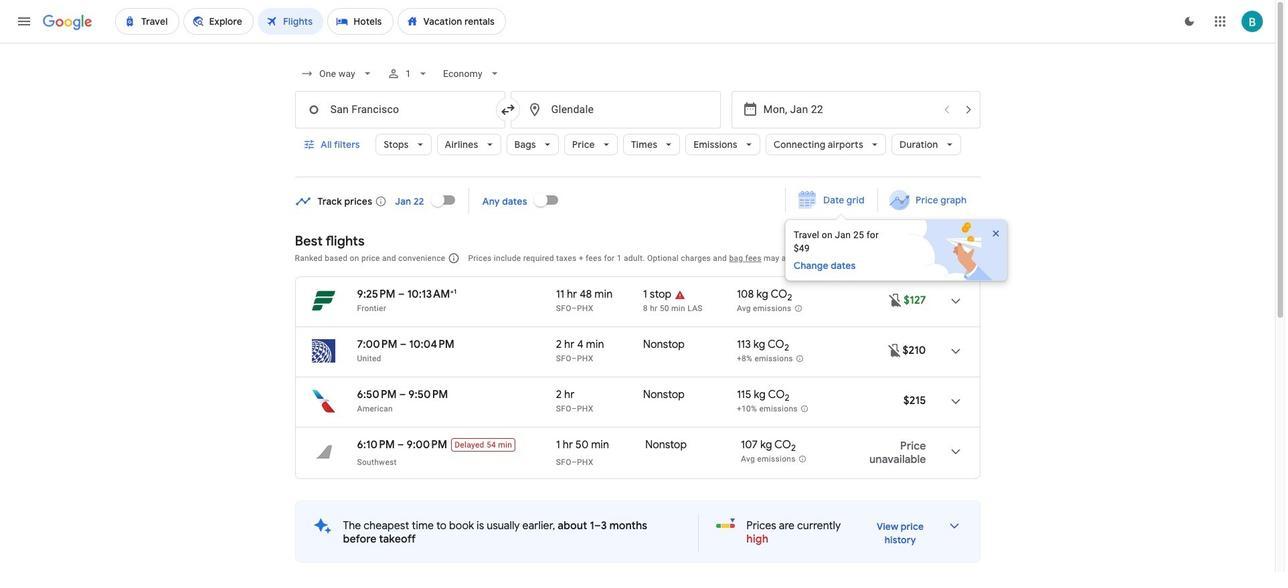 Task type: locate. For each thing, give the bounding box(es) containing it.
this price for this flight doesn't include overhead bin access. if you need a carry-on bag, use the bags filter to update prices. image
[[887, 342, 903, 358]]

leaves san francisco international airport (sfo) at 6:50 pm on monday, january 22 and arrives at phoenix sky harbor international airport at 9:50 pm on monday, january 22. element
[[357, 388, 448, 402]]

210 US dollars text field
[[903, 344, 926, 357]]

flight details. leaves san francisco international airport (sfo) at 6:10 pm on monday, january 22 and arrives at phoenix sky harbor international airport at 9:00 pm on monday, january 22. image
[[939, 436, 972, 468]]

0 vertical spatial nonstop flight. element
[[643, 338, 685, 353]]

nonstop flight. element for total duration 2 hr. element
[[643, 388, 685, 404]]

nonstop flight. element
[[643, 338, 685, 353], [643, 388, 685, 404], [645, 438, 687, 457]]

leaves san francisco international airport (sfo) at 6:10 pm on monday, january 22 and arrives at phoenix sky harbor international airport at 9:00 pm on monday, january 22. element
[[357, 438, 447, 452]]

main content
[[295, 184, 1021, 572]]

total duration 11 hr 48 min. element
[[556, 288, 643, 303]]

Departure time: 6:10 PM. text field
[[357, 438, 395, 452]]

leaves san francisco international airport (sfo) at 7:00 pm on monday, january 22 and arrives at phoenix sky harbor international airport at 10:04 pm on monday, january 22. element
[[357, 338, 455, 351]]

close image
[[990, 228, 1001, 239]]

2 vertical spatial nonstop flight. element
[[645, 438, 687, 457]]

None field
[[295, 62, 379, 86], [438, 62, 507, 86], [295, 62, 379, 86], [438, 62, 507, 86]]

learn more about ranking image
[[448, 252, 460, 264]]

flight details. leaves san francisco international airport (sfo) at 7:00 pm on monday, january 22 and arrives at phoenix sky harbor international airport at 10:04 pm on monday, january 22. image
[[939, 335, 972, 367]]

None text field
[[295, 91, 505, 129], [510, 91, 721, 129], [295, 91, 505, 129], [510, 91, 721, 129]]

None search field
[[295, 58, 980, 177]]

leaves san francisco international airport (sfo) at 9:25 pm on monday, january 22 and arrives at phoenix sky harbor international airport at 10:13 am on tuesday, january 23. element
[[357, 287, 457, 301]]

Arrival time: 9:50 PM. text field
[[409, 388, 448, 402]]

1 vertical spatial nonstop flight. element
[[643, 388, 685, 404]]

learn more about tracked prices image
[[375, 195, 387, 207]]



Task type: vqa. For each thing, say whether or not it's contained in the screenshot.
2
no



Task type: describe. For each thing, give the bounding box(es) containing it.
215 US dollars text field
[[904, 394, 926, 408]]

Arrival time: 10:04 PM. text field
[[409, 338, 455, 351]]

total duration 1 hr 50 min. element
[[556, 438, 645, 457]]

Departure text field
[[763, 92, 935, 128]]

loading results progress bar
[[0, 43, 1275, 46]]

127 US dollars text field
[[904, 294, 926, 307]]

Arrival time: 9:00 PM. text field
[[407, 438, 447, 452]]

flight details. leaves san francisco international airport (sfo) at 6:50 pm on monday, january 22 and arrives at phoenix sky harbor international airport at 9:50 pm on monday, january 22. image
[[939, 386, 972, 418]]

swap origin and destination. image
[[500, 102, 516, 118]]

total duration 2 hr 4 min. element
[[556, 338, 643, 353]]

flight details. leaves san francisco international airport (sfo) at 9:25 pm on monday, january 22 and arrives at phoenix sky harbor international airport at 10:13 am on tuesday, january 23. image
[[939, 285, 972, 317]]

main menu image
[[16, 13, 32, 29]]

nonstop flight. element for total duration 1 hr 50 min. 'element'
[[645, 438, 687, 457]]

nonstop flight. element for total duration 2 hr 4 min. element
[[643, 338, 685, 353]]

find the best price region
[[295, 184, 1021, 281]]

1 stop flight. element
[[643, 288, 672, 303]]

Departure time: 9:25 PM. text field
[[357, 288, 395, 301]]

Departure time: 6:50 PM. text field
[[357, 388, 397, 402]]

Departure time: 7:00 PM. text field
[[357, 338, 397, 351]]

total duration 2 hr. element
[[556, 388, 643, 404]]

change appearance image
[[1173, 5, 1206, 37]]

Arrival time: 10:13 AM on  Tuesday, January 23. text field
[[407, 287, 457, 301]]

this price for this flight doesn't include overhead bin access. if you need a carry-on bag, use the bags filter to update prices. image
[[888, 292, 904, 308]]



